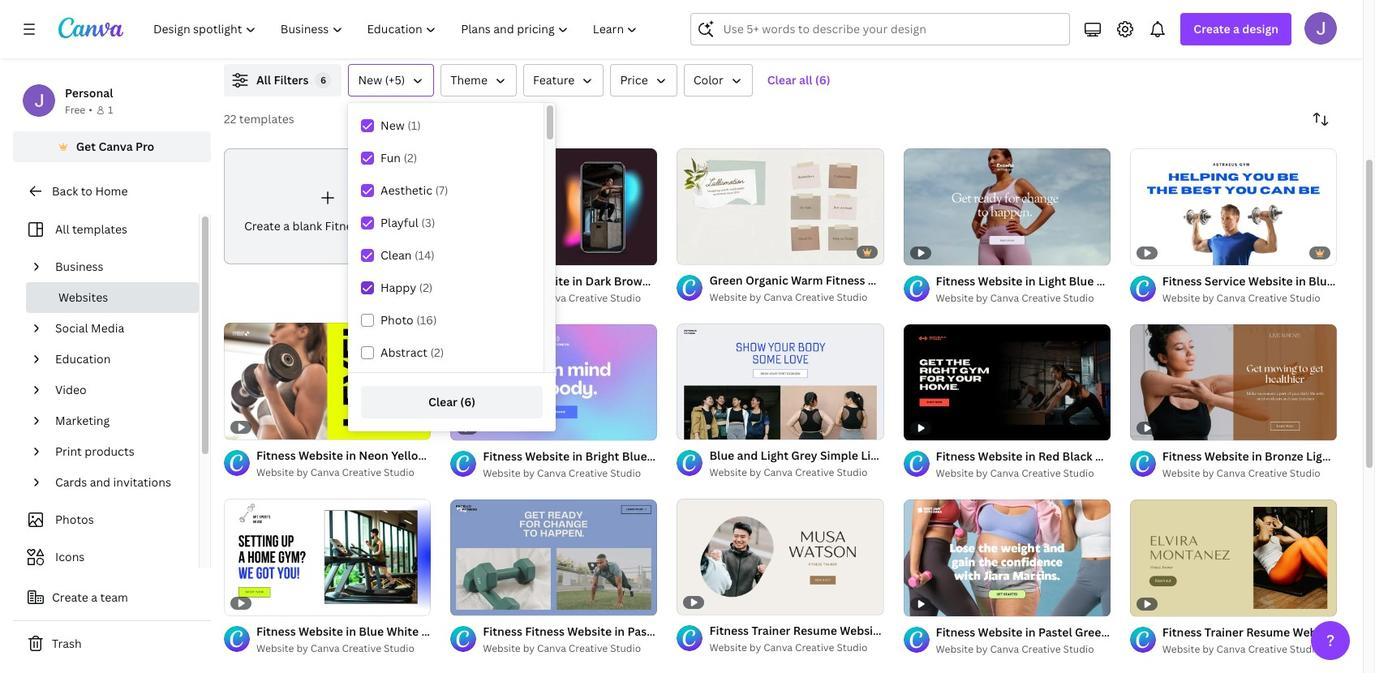 Task type: locate. For each thing, give the bounding box(es) containing it.
0 vertical spatial a
[[1233, 21, 1240, 37]]

service inside fitness service website in blue and wh website by canva creative studio
[[1205, 273, 1246, 289]]

0 horizontal spatial all
[[55, 222, 69, 237]]

0 vertical spatial all
[[256, 72, 271, 88]]

1 horizontal spatial blue
[[710, 448, 735, 463]]

clear (6) button
[[361, 386, 543, 419]]

in inside fitness website in red black dynamic neons style website by canva creative studio
[[1026, 449, 1036, 464]]

personal
[[65, 85, 113, 101]]

website by canva creative studio link
[[710, 290, 884, 306], [483, 290, 658, 306], [936, 290, 1111, 306], [1163, 290, 1337, 306], [710, 465, 884, 481], [256, 465, 431, 481], [483, 466, 658, 482], [936, 466, 1111, 482], [1163, 466, 1337, 482], [710, 641, 884, 657], [256, 641, 431, 657], [483, 641, 658, 657], [936, 642, 1111, 658], [1163, 642, 1337, 658]]

video link
[[49, 375, 189, 406]]

fitness inside blue and light grey simple light fitness service website website by canva creative studio
[[892, 448, 931, 463]]

clear left all
[[767, 72, 797, 88]]

2 horizontal spatial and
[[1337, 273, 1358, 289]]

by inside fitness service website in blue and wh website by canva creative studio
[[1203, 291, 1215, 305]]

fitness website templates image
[[991, 0, 1337, 45], [991, 0, 1337, 45]]

photos
[[55, 512, 94, 527]]

cards and invitations
[[55, 475, 171, 490]]

website inside "element"
[[367, 218, 411, 233]]

in inside fitness website in dark brown neon pink gradients style website by canva creative studio
[[572, 273, 583, 289]]

photo
[[381, 312, 414, 328]]

(2)
[[404, 150, 417, 166], [419, 280, 433, 295], [431, 345, 444, 360]]

a left team
[[91, 590, 97, 605]]

2 vertical spatial 1
[[462, 596, 467, 609]]

a inside button
[[91, 590, 97, 605]]

canva inside blue and light grey simple light fitness service website website by canva creative studio
[[764, 466, 793, 479]]

create inside button
[[52, 590, 88, 605]]

studio inside fitness website in dark brown neon pink gradients style website by canva creative studio
[[610, 291, 641, 305]]

gradients right the pink
[[711, 273, 765, 289]]

of for blue and light grey simple light fitness service website image
[[695, 420, 704, 432]]

creative
[[795, 290, 835, 304], [569, 291, 608, 305], [1022, 291, 1061, 305], [1248, 291, 1288, 305], [795, 466, 835, 479], [342, 466, 381, 480], [569, 467, 608, 480], [1022, 467, 1061, 480], [1248, 467, 1288, 480], [795, 641, 835, 655], [342, 642, 381, 655], [569, 642, 608, 656], [1022, 642, 1061, 656], [1248, 642, 1288, 656]]

1 horizontal spatial create
[[244, 218, 281, 233]]

fun
[[381, 150, 401, 166]]

feature
[[533, 72, 575, 88]]

by inside blue and light grey simple light fitness service website website by canva creative studio
[[750, 466, 761, 479]]

social media
[[55, 321, 124, 336]]

templates down back to home
[[72, 222, 127, 237]]

get
[[76, 139, 96, 154]]

gradients
[[711, 273, 765, 289], [726, 449, 780, 464]]

business link
[[49, 252, 189, 282]]

style inside the fitness website in bright blue bright purple gradients style website by canva creative studio
[[783, 449, 811, 464]]

business
[[55, 259, 104, 274]]

all left filters
[[256, 72, 271, 88]]

templates right 22 on the left of page
[[239, 111, 294, 127]]

marketing link
[[49, 406, 189, 437]]

1 of 6 link
[[677, 323, 884, 440], [451, 500, 658, 616]]

1 vertical spatial a
[[283, 218, 290, 233]]

0 vertical spatial new
[[358, 72, 382, 88]]

fitness service website in blue and wh link
[[1163, 272, 1375, 290]]

gradients inside the fitness website in bright blue bright purple gradients style website by canva creative studio
[[726, 449, 780, 464]]

0 vertical spatial service
[[1205, 273, 1246, 289]]

1 vertical spatial gradients
[[726, 449, 780, 464]]

clear
[[767, 72, 797, 88], [428, 394, 458, 410]]

all
[[256, 72, 271, 88], [55, 222, 69, 237]]

clear for clear (6)
[[428, 394, 458, 410]]

gradients for pink
[[711, 273, 765, 289]]

happy (2)
[[381, 280, 433, 295]]

6 for blue and light grey simple light fitness service website image
[[706, 420, 712, 432]]

photos link
[[23, 505, 189, 536]]

22
[[224, 111, 236, 127]]

by inside the fitness website in bright blue bright purple gradients style website by canva creative studio
[[523, 467, 535, 480]]

canva inside button
[[98, 139, 133, 154]]

icons link
[[23, 542, 189, 573]]

0 horizontal spatial 1 of 6 link
[[451, 500, 658, 616]]

1 horizontal spatial and
[[737, 448, 758, 463]]

studio
[[837, 290, 868, 304], [610, 291, 641, 305], [1064, 291, 1094, 305], [1290, 291, 1321, 305], [837, 466, 868, 479], [384, 466, 415, 480], [610, 467, 641, 480], [1064, 467, 1094, 480], [1290, 467, 1321, 480], [837, 641, 868, 655], [384, 642, 415, 655], [610, 642, 641, 656], [1064, 642, 1094, 656], [1290, 642, 1321, 656]]

a left blank
[[283, 218, 290, 233]]

1 vertical spatial of
[[469, 596, 478, 609]]

6 filter options selected element
[[315, 72, 331, 88]]

1 vertical spatial all
[[55, 222, 69, 237]]

0 horizontal spatial of
[[469, 596, 478, 609]]

by inside fitness website in red black dynamic neons style website by canva creative studio
[[976, 467, 988, 480]]

fitness
[[325, 218, 364, 233], [826, 273, 865, 288], [483, 273, 522, 289], [1163, 273, 1202, 289], [892, 448, 931, 463], [483, 449, 522, 464], [936, 449, 976, 464]]

(2) right "happy"
[[419, 280, 433, 295]]

1 of 6
[[688, 420, 712, 432], [462, 596, 486, 609]]

media
[[91, 321, 124, 336]]

0 vertical spatial templates
[[239, 111, 294, 127]]

(2) right the fun
[[404, 150, 417, 166]]

fitness inside the fitness website in bright blue bright purple gradients style website by canva creative studio
[[483, 449, 522, 464]]

0 vertical spatial 1 of 6 link
[[677, 323, 884, 440]]

1 vertical spatial (2)
[[419, 280, 433, 295]]

new (1)
[[381, 118, 421, 133]]

create inside "element"
[[244, 218, 281, 233]]

a inside "element"
[[283, 218, 290, 233]]

and inside blue and light grey simple light fitness service website website by canva creative studio
[[737, 448, 758, 463]]

fitness service website in blue and wh website by canva creative studio
[[1163, 273, 1375, 305]]

2 horizontal spatial 6
[[706, 420, 712, 432]]

1 for blue and light grey simple light fitness service website image
[[688, 420, 693, 432]]

0 horizontal spatial clear
[[428, 394, 458, 410]]

1 horizontal spatial of
[[695, 420, 704, 432]]

None search field
[[691, 13, 1071, 45]]

1 vertical spatial 1
[[688, 420, 693, 432]]

link
[[891, 273, 914, 288]]

(2) right abstract
[[431, 345, 444, 360]]

1 horizontal spatial 6
[[480, 596, 486, 609]]

create left design
[[1194, 21, 1231, 37]]

green organic warm fitness bio-link website website by canva creative studio
[[710, 273, 961, 304]]

1 vertical spatial 1 of 6
[[462, 596, 486, 609]]

green organic warm fitness bio-link website image
[[677, 148, 884, 265]]

service inside blue and light grey simple light fitness service website website by canva creative studio
[[934, 448, 975, 463]]

0 horizontal spatial a
[[91, 590, 97, 605]]

0 horizontal spatial light
[[761, 448, 789, 463]]

fun (2)
[[381, 150, 417, 166]]

1 vertical spatial create
[[244, 218, 281, 233]]

all templates
[[55, 222, 127, 237]]

1 horizontal spatial a
[[283, 218, 290, 233]]

and
[[1337, 273, 1358, 289], [737, 448, 758, 463], [90, 475, 110, 490]]

websites
[[58, 290, 108, 305]]

a
[[1233, 21, 1240, 37], [283, 218, 290, 233], [91, 590, 97, 605]]

and right cards
[[90, 475, 110, 490]]

clear inside clear all (6) button
[[767, 72, 797, 88]]

products
[[85, 444, 134, 459]]

create inside dropdown button
[[1194, 21, 1231, 37]]

back
[[52, 183, 78, 199]]

0 horizontal spatial 1 of 6
[[462, 596, 486, 609]]

creative inside fitness website in dark brown neon pink gradients style website by canva creative studio
[[569, 291, 608, 305]]

green
[[710, 273, 743, 288]]

2 horizontal spatial 1
[[688, 420, 693, 432]]

all for all filters
[[256, 72, 271, 88]]

0 vertical spatial create
[[1194, 21, 1231, 37]]

0 vertical spatial 1 of 6
[[688, 420, 712, 432]]

(14)
[[415, 248, 435, 263]]

templates for all templates
[[72, 222, 127, 237]]

price button
[[611, 64, 677, 97]]

1 horizontal spatial light
[[861, 448, 889, 463]]

2 vertical spatial a
[[91, 590, 97, 605]]

in
[[572, 273, 583, 289], [1296, 273, 1306, 289], [572, 449, 583, 464], [1026, 449, 1036, 464]]

1 horizontal spatial service
[[1205, 273, 1246, 289]]

creative inside the fitness website in bright blue bright purple gradients style website by canva creative studio
[[569, 467, 608, 480]]

0 vertical spatial clear
[[767, 72, 797, 88]]

fitness inside fitness website in red black dynamic neons style website by canva creative studio
[[936, 449, 976, 464]]

style left simple at right
[[783, 449, 811, 464]]

new for new (1)
[[381, 118, 405, 133]]

2 horizontal spatial a
[[1233, 21, 1240, 37]]

1 vertical spatial clear
[[428, 394, 458, 410]]

studio inside fitness website in red black dynamic neons style website by canva creative studio
[[1064, 467, 1094, 480]]

price
[[620, 72, 648, 88]]

clear (6)
[[428, 394, 476, 410]]

a left design
[[1233, 21, 1240, 37]]

1 vertical spatial new
[[381, 118, 405, 133]]

pro
[[135, 139, 154, 154]]

video
[[55, 382, 86, 398]]

canva inside green organic warm fitness bio-link website website by canva creative studio
[[764, 290, 793, 304]]

by inside green organic warm fitness bio-link website website by canva creative studio
[[750, 290, 761, 304]]

style right green
[[768, 273, 796, 289]]

blue inside blue and light grey simple light fitness service website website by canva creative studio
[[710, 448, 735, 463]]

gradients for purple
[[726, 449, 780, 464]]

gradients inside fitness website in dark brown neon pink gradients style website by canva creative studio
[[711, 273, 765, 289]]

abstract (2)
[[381, 345, 444, 360]]

style right neons
[[1185, 449, 1213, 464]]

a inside dropdown button
[[1233, 21, 1240, 37]]

studio inside fitness service website in blue and wh website by canva creative studio
[[1290, 291, 1321, 305]]

2 vertical spatial and
[[90, 475, 110, 490]]

all down back
[[55, 222, 69, 237]]

of
[[695, 420, 704, 432], [469, 596, 478, 609]]

style for fitness website in dark brown neon pink gradients style
[[768, 273, 796, 289]]

by inside fitness website in dark brown neon pink gradients style website by canva creative studio
[[523, 291, 535, 305]]

0 horizontal spatial bright
[[585, 449, 620, 464]]

0 vertical spatial (6)
[[815, 72, 831, 88]]

1 vertical spatial 1 of 6 link
[[451, 500, 658, 616]]

1
[[108, 103, 113, 117], [688, 420, 693, 432], [462, 596, 467, 609]]

free
[[65, 103, 85, 117]]

new inside new (+5) button
[[358, 72, 382, 88]]

0 horizontal spatial 6
[[320, 74, 326, 86]]

1 vertical spatial templates
[[72, 222, 127, 237]]

and left the wh
[[1337, 273, 1358, 289]]

blue inside fitness service website in blue and wh website by canva creative studio
[[1309, 273, 1334, 289]]

trash link
[[13, 628, 211, 661]]

studio inside the fitness website in bright blue bright purple gradients style website by canva creative studio
[[610, 467, 641, 480]]

education link
[[49, 344, 189, 375]]

clear all (6)
[[767, 72, 831, 88]]

bio-
[[868, 273, 891, 288]]

create down icons
[[52, 590, 88, 605]]

0 horizontal spatial blue
[[622, 449, 647, 464]]

in inside fitness service website in blue and wh website by canva creative studio
[[1296, 273, 1306, 289]]

0 vertical spatial and
[[1337, 273, 1358, 289]]

1 horizontal spatial bright
[[650, 449, 684, 464]]

new left (+5)
[[358, 72, 382, 88]]

0 vertical spatial (2)
[[404, 150, 417, 166]]

fitness inside fitness website in dark brown neon pink gradients style website by canva creative studio
[[483, 273, 522, 289]]

0 horizontal spatial create
[[52, 590, 88, 605]]

and for cards and invitations
[[90, 475, 110, 490]]

create left blank
[[244, 218, 281, 233]]

bright
[[585, 449, 620, 464], [650, 449, 684, 464]]

gradients right purple
[[726, 449, 780, 464]]

blue inside the fitness website in bright blue bright purple gradients style website by canva creative studio
[[622, 449, 647, 464]]

1 horizontal spatial all
[[256, 72, 271, 88]]

playful (3)
[[381, 215, 435, 230]]

organic
[[746, 273, 788, 288]]

clear for clear all (6)
[[767, 72, 797, 88]]

0 vertical spatial 6
[[320, 74, 326, 86]]

0 horizontal spatial service
[[934, 448, 975, 463]]

2 bright from the left
[[650, 449, 684, 464]]

0 horizontal spatial templates
[[72, 222, 127, 237]]

0 horizontal spatial (6)
[[460, 394, 476, 410]]

0 vertical spatial of
[[695, 420, 704, 432]]

1 vertical spatial service
[[934, 448, 975, 463]]

creative inside fitness service website in blue and wh website by canva creative studio
[[1248, 291, 1288, 305]]

and inside fitness service website in blue and wh website by canva creative studio
[[1337, 273, 1358, 289]]

theme
[[451, 72, 488, 88]]

clear inside clear (6) button
[[428, 394, 458, 410]]

1 vertical spatial 6
[[706, 420, 712, 432]]

2 vertical spatial (2)
[[431, 345, 444, 360]]

1 horizontal spatial clear
[[767, 72, 797, 88]]

new
[[358, 72, 382, 88], [381, 118, 405, 133]]

2 horizontal spatial create
[[1194, 21, 1231, 37]]

1 vertical spatial and
[[737, 448, 758, 463]]

1 horizontal spatial templates
[[239, 111, 294, 127]]

(2) for fun (2)
[[404, 150, 417, 166]]

style for fitness website in bright blue bright purple gradients style
[[783, 449, 811, 464]]

1 horizontal spatial 1
[[462, 596, 467, 609]]

0 horizontal spatial 1
[[108, 103, 113, 117]]

0 horizontal spatial and
[[90, 475, 110, 490]]

and right purple
[[737, 448, 758, 463]]

1 horizontal spatial 1 of 6
[[688, 420, 712, 432]]

create for create a blank fitness website
[[244, 218, 281, 233]]

2 vertical spatial create
[[52, 590, 88, 605]]

service
[[1205, 273, 1246, 289], [934, 448, 975, 463]]

trash
[[52, 636, 82, 652]]

2 vertical spatial 6
[[480, 596, 486, 609]]

6
[[320, 74, 326, 86], [706, 420, 712, 432], [480, 596, 486, 609]]

new left (1)
[[381, 118, 405, 133]]

neon
[[652, 273, 682, 289]]

back to home
[[52, 183, 128, 199]]

1 light from the left
[[761, 448, 789, 463]]

0 vertical spatial gradients
[[711, 273, 765, 289]]

pink
[[685, 273, 709, 289]]

in inside the fitness website in bright blue bright purple gradients style website by canva creative studio
[[572, 449, 583, 464]]

style inside fitness website in dark brown neon pink gradients style website by canva creative studio
[[768, 273, 796, 289]]

(3)
[[421, 215, 435, 230]]

light left 'grey'
[[761, 448, 789, 463]]

clear down abstract (2)
[[428, 394, 458, 410]]

light right simple at right
[[861, 448, 889, 463]]

Search search field
[[723, 14, 1060, 45]]

2 horizontal spatial blue
[[1309, 273, 1334, 289]]

website
[[367, 218, 411, 233], [916, 273, 961, 288], [525, 273, 570, 289], [1249, 273, 1293, 289], [710, 290, 747, 304], [483, 291, 521, 305], [936, 291, 974, 305], [1163, 291, 1200, 305], [978, 448, 1022, 463], [525, 449, 570, 464], [978, 449, 1023, 464], [710, 466, 747, 479], [256, 466, 294, 480], [483, 467, 521, 480], [936, 467, 974, 480], [1163, 467, 1200, 480], [710, 641, 747, 655], [256, 642, 294, 655], [483, 642, 521, 656], [936, 642, 974, 656], [1163, 642, 1200, 656]]



Task type: describe. For each thing, give the bounding box(es) containing it.
1 horizontal spatial (6)
[[815, 72, 831, 88]]

aesthetic (7)
[[381, 183, 448, 198]]

top level navigation element
[[143, 13, 652, 45]]

a for design
[[1233, 21, 1240, 37]]

create a design
[[1194, 21, 1279, 37]]

1 for 'fitness fitness website in pastel blue beige fresh professional style' image
[[462, 596, 467, 609]]

canva inside fitness website in dark brown neon pink gradients style website by canva creative studio
[[537, 291, 566, 305]]

studio inside blue and light grey simple light fitness service website website by canva creative studio
[[837, 466, 868, 479]]

blank
[[293, 218, 322, 233]]

6 for 'fitness fitness website in pastel blue beige fresh professional style' image
[[480, 596, 486, 609]]

1 of 6 for blue and light grey simple light fitness service website image
[[688, 420, 712, 432]]

canva inside fitness service website in blue and wh website by canva creative studio
[[1217, 291, 1246, 305]]

purple
[[687, 449, 723, 464]]

print products link
[[49, 437, 189, 467]]

icons
[[55, 549, 85, 565]]

fitness inside "element"
[[325, 218, 364, 233]]

green organic warm fitness bio-link website link
[[710, 272, 961, 290]]

(2) for happy (2)
[[419, 280, 433, 295]]

create for create a team
[[52, 590, 88, 605]]

studio inside green organic warm fitness bio-link website website by canva creative studio
[[837, 290, 868, 304]]

fitness inside fitness service website in blue and wh website by canva creative studio
[[1163, 273, 1202, 289]]

all for all templates
[[55, 222, 69, 237]]

black
[[1063, 449, 1093, 464]]

canva inside the fitness website in bright blue bright purple gradients style website by canva creative studio
[[537, 467, 566, 480]]

playful
[[381, 215, 419, 230]]

(+5)
[[385, 72, 405, 88]]

feature button
[[523, 64, 604, 97]]

create a design button
[[1181, 13, 1292, 45]]

wh
[[1360, 273, 1375, 289]]

theme button
[[441, 64, 517, 97]]

all templates link
[[23, 214, 189, 245]]

new for new (+5)
[[358, 72, 382, 88]]

education
[[55, 351, 111, 367]]

fitness website in bright blue bright purple gradients style link
[[483, 448, 811, 466]]

blue for purple
[[622, 449, 647, 464]]

social
[[55, 321, 88, 336]]

creative inside fitness website in red black dynamic neons style website by canva creative studio
[[1022, 467, 1061, 480]]

a for blank
[[283, 218, 290, 233]]

get canva pro
[[76, 139, 154, 154]]

fitness website in red black dynamic neons style link
[[936, 448, 1213, 466]]

new (+5)
[[358, 72, 405, 88]]

design
[[1243, 21, 1279, 37]]

jacob simon image
[[1305, 12, 1337, 45]]

new (+5) button
[[348, 64, 434, 97]]

fitness fitness website in pastel blue beige fresh professional style image
[[451, 500, 658, 616]]

create a blank fitness website element
[[224, 149, 431, 265]]

canva inside fitness website in red black dynamic neons style website by canva creative studio
[[990, 467, 1019, 480]]

aesthetic
[[381, 183, 433, 198]]

create a team
[[52, 590, 128, 605]]

and for blue and light grey simple light fitness service website website by canva creative studio
[[737, 448, 758, 463]]

print
[[55, 444, 82, 459]]

in for fitness website in dark brown neon pink gradients style
[[572, 273, 583, 289]]

abstract
[[381, 345, 428, 360]]

22 templates
[[224, 111, 294, 127]]

free •
[[65, 103, 92, 117]]

(7)
[[435, 183, 448, 198]]

clean (14)
[[381, 248, 435, 263]]

templates for 22 templates
[[239, 111, 294, 127]]

1 vertical spatial (6)
[[460, 394, 476, 410]]

social media link
[[49, 313, 189, 344]]

(1)
[[407, 118, 421, 133]]

blue and light grey simple light fitness service website image
[[677, 323, 884, 440]]

create for create a design
[[1194, 21, 1231, 37]]

blue for wh
[[1309, 273, 1334, 289]]

0 vertical spatial 1
[[108, 103, 113, 117]]

create a blank fitness website link
[[224, 149, 431, 265]]

clean
[[381, 248, 412, 263]]

in for fitness website in red black dynamic neons style
[[1026, 449, 1036, 464]]

in for fitness website in bright blue bright purple gradients style
[[572, 449, 583, 464]]

creative inside blue and light grey simple light fitness service website website by canva creative studio
[[795, 466, 835, 479]]

a for team
[[91, 590, 97, 605]]

cards
[[55, 475, 87, 490]]

print products
[[55, 444, 134, 459]]

creative inside green organic warm fitness bio-link website website by canva creative studio
[[795, 290, 835, 304]]

all filters
[[256, 72, 309, 88]]

color
[[694, 72, 724, 88]]

fitness website in bright blue bright purple gradients style website by canva creative studio
[[483, 449, 811, 480]]

1 horizontal spatial 1 of 6 link
[[677, 323, 884, 440]]

•
[[89, 103, 92, 117]]

simple
[[820, 448, 859, 463]]

1 of 6 for 'fitness fitness website in pastel blue beige fresh professional style' image
[[462, 596, 486, 609]]

photo (16)
[[381, 312, 437, 328]]

all
[[799, 72, 813, 88]]

happy
[[381, 280, 416, 295]]

create a team button
[[13, 582, 211, 614]]

team
[[100, 590, 128, 605]]

(2) for abstract (2)
[[431, 345, 444, 360]]

6 inside 6 filter options selected element
[[320, 74, 326, 86]]

invitations
[[113, 475, 171, 490]]

get canva pro button
[[13, 131, 211, 162]]

1 bright from the left
[[585, 449, 620, 464]]

fitness inside green organic warm fitness bio-link website website by canva creative studio
[[826, 273, 865, 288]]

2 light from the left
[[861, 448, 889, 463]]

Sort by button
[[1305, 103, 1337, 136]]

brown
[[614, 273, 650, 289]]

style inside fitness website in red black dynamic neons style website by canva creative studio
[[1185, 449, 1213, 464]]

cards and invitations link
[[49, 467, 189, 498]]

warm
[[791, 273, 823, 288]]

(16)
[[416, 312, 437, 328]]

dynamic
[[1095, 449, 1144, 464]]

blue and light grey simple light fitness service website website by canva creative studio
[[710, 448, 1022, 479]]

fitness website in dark brown neon pink gradients style link
[[483, 272, 796, 290]]

home
[[95, 183, 128, 199]]

create a blank fitness website
[[244, 218, 411, 233]]

of for 'fitness fitness website in pastel blue beige fresh professional style' image
[[469, 596, 478, 609]]

filters
[[274, 72, 309, 88]]

neons
[[1147, 449, 1182, 464]]

to
[[81, 183, 92, 199]]

marketing
[[55, 413, 110, 428]]

red
[[1039, 449, 1060, 464]]

blue and light grey simple light fitness service website link
[[710, 447, 1022, 465]]



Task type: vqa. For each thing, say whether or not it's contained in the screenshot.
Brand
no



